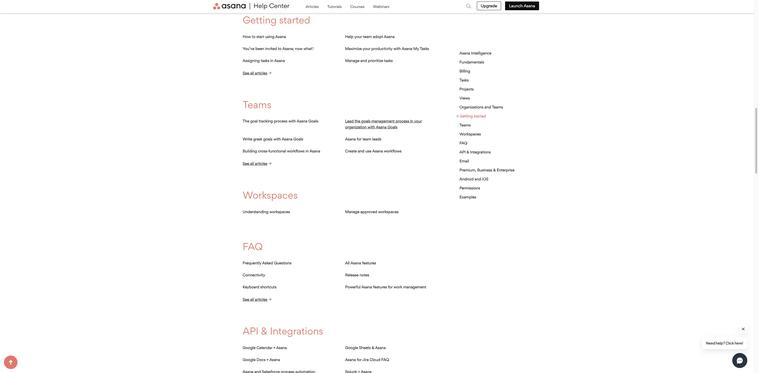 Task type: locate. For each thing, give the bounding box(es) containing it.
1 horizontal spatial tasks
[[384, 58, 393, 63]]

1 horizontal spatial management
[[403, 285, 426, 290]]

2 vertical spatial goals
[[293, 137, 303, 142]]

see all articles link down keyboard shortcuts
[[243, 297, 271, 302]]

shortcuts
[[260, 285, 277, 290]]

started down articles link
[[279, 14, 310, 26]]

&
[[467, 150, 469, 155], [494, 168, 496, 173], [261, 325, 268, 337], [372, 345, 374, 350]]

manage approved workspaces
[[345, 209, 399, 214]]

connectivity
[[243, 273, 265, 278]]

api & integrations link up google calendar + asana link
[[243, 325, 323, 337]]

1 horizontal spatial faq link
[[460, 141, 468, 146]]

1 horizontal spatial workspaces link
[[460, 132, 481, 137]]

and left use
[[358, 149, 365, 154]]

api up calendar
[[243, 325, 259, 337]]

& right business
[[494, 168, 496, 173]]

goals right the great
[[263, 137, 273, 142]]

2 horizontal spatial teams
[[492, 105, 503, 110]]

api
[[460, 150, 466, 155], [243, 325, 259, 337]]

2 vertical spatial in
[[306, 149, 309, 154]]

see for getting started
[[243, 71, 249, 75]]

faq for "faq" link to the right
[[460, 141, 468, 146]]

2 process from the left
[[396, 119, 409, 124]]

2 vertical spatial your
[[414, 119, 422, 124]]

all asana features
[[345, 261, 376, 266]]

2 see from the top
[[243, 161, 249, 166]]

0 horizontal spatial workflows
[[287, 149, 305, 154]]

0 vertical spatial articles
[[255, 71, 267, 75]]

1 horizontal spatial faq
[[381, 357, 389, 362]]

help your team adopt asana
[[345, 34, 395, 39]]

goals for the
[[361, 119, 371, 124]]

0 vertical spatial api & integrations
[[460, 150, 491, 155]]

0 horizontal spatial to
[[252, 34, 256, 39]]

workspaces
[[270, 209, 290, 214], [378, 209, 399, 214]]

goals inside lead the goals management process in your organization with asana goals
[[361, 119, 371, 124]]

courses
[[350, 4, 366, 9]]

and for teams
[[485, 105, 491, 110]]

lead
[[345, 119, 354, 124]]

getting up start
[[243, 14, 277, 26]]

features up notes
[[362, 261, 376, 266]]

manage left approved
[[345, 209, 360, 214]]

1 horizontal spatial started
[[474, 114, 486, 119]]

articles link
[[306, 3, 320, 10]]

1 see all articles from the top
[[243, 71, 267, 75]]

manage for manage and prioritize tasks
[[345, 58, 360, 63]]

docs
[[257, 357, 266, 362]]

1 vertical spatial getting started link
[[456, 114, 486, 119]]

my
[[413, 46, 419, 51]]

to left start
[[252, 34, 256, 39]]

1 vertical spatial workspaces link
[[243, 189, 298, 201]]

1 horizontal spatial +
[[273, 345, 275, 350]]

0 vertical spatial all
[[250, 71, 254, 75]]

0 vertical spatial for
[[357, 137, 362, 142]]

workflows right use
[[384, 149, 402, 154]]

email
[[460, 159, 469, 164]]

faq up frequently
[[243, 241, 263, 253]]

google for google sheets & asana
[[345, 345, 358, 350]]

+
[[273, 345, 275, 350], [267, 357, 269, 362]]

see all articles down building
[[243, 161, 267, 166]]

workflows right functional at top left
[[287, 149, 305, 154]]

2 workspaces from the left
[[378, 209, 399, 214]]

how to start using asana
[[243, 34, 286, 39]]

2 vertical spatial for
[[357, 357, 362, 362]]

keyboard
[[243, 285, 259, 290]]

see all articles for teams
[[243, 161, 267, 166]]

google left calendar
[[243, 345, 256, 350]]

see
[[243, 71, 249, 75], [243, 161, 249, 166], [243, 297, 249, 302]]

webinars link
[[373, 3, 390, 10]]

3 see from the top
[[243, 297, 249, 302]]

lead the goals management process in your organization with asana goals
[[345, 119, 422, 130]]

process
[[274, 119, 288, 124], [396, 119, 409, 124]]

and left ios
[[475, 177, 481, 182]]

articles for faq
[[255, 297, 267, 302]]

1 vertical spatial to
[[278, 46, 282, 51]]

0 vertical spatial teams link
[[243, 99, 271, 111]]

all
[[345, 261, 350, 266]]

2 manage from the top
[[345, 209, 360, 214]]

asana for team leads
[[345, 137, 381, 142]]

faq link
[[460, 141, 468, 146], [243, 241, 263, 253]]

features for powerful
[[373, 285, 387, 290]]

getting started down organizations
[[460, 114, 486, 119]]

articles down keyboard shortcuts link
[[255, 297, 267, 302]]

release notes link
[[345, 273, 369, 278]]

premium, business & enterprise
[[460, 168, 515, 173]]

integrations
[[470, 150, 491, 155], [270, 325, 323, 337]]

assigning
[[243, 58, 260, 63]]

0 horizontal spatial process
[[274, 119, 288, 124]]

& right the sheets
[[372, 345, 374, 350]]

workspaces right understanding
[[270, 209, 290, 214]]

1 vertical spatial workspaces
[[243, 189, 298, 201]]

2 horizontal spatial faq
[[460, 141, 468, 146]]

0 vertical spatial getting
[[243, 14, 277, 26]]

0 vertical spatial to
[[252, 34, 256, 39]]

2 horizontal spatial in
[[410, 119, 413, 124]]

0 vertical spatial getting started
[[243, 14, 310, 26]]

1 horizontal spatial api
[[460, 150, 466, 155]]

tasks right my
[[420, 46, 429, 51]]

1 vertical spatial api & integrations
[[243, 325, 323, 337]]

0 horizontal spatial faq
[[243, 241, 263, 253]]

team for leads
[[363, 137, 371, 142]]

1 horizontal spatial goals
[[361, 119, 371, 124]]

1 vertical spatial faq link
[[243, 241, 263, 253]]

all for teams
[[250, 161, 254, 166]]

and right organizations
[[485, 105, 491, 110]]

1 vertical spatial manage
[[345, 209, 360, 214]]

google left the sheets
[[345, 345, 358, 350]]

been
[[255, 46, 264, 51]]

1 vertical spatial goals
[[263, 137, 273, 142]]

0 vertical spatial manage
[[345, 58, 360, 63]]

tasks down billing
[[460, 78, 469, 83]]

and left prioritize at top
[[361, 58, 367, 63]]

0 vertical spatial faq
[[460, 141, 468, 146]]

0 horizontal spatial asana help center help center home page image
[[213, 3, 250, 10]]

tasks down the maximize your productivity with asana my tasks link
[[384, 58, 393, 63]]

understanding
[[243, 209, 269, 214]]

2 vertical spatial see all articles
[[243, 297, 267, 302]]

1 articles from the top
[[255, 71, 267, 75]]

1 horizontal spatial teams link
[[460, 123, 471, 128]]

see all articles down assigning
[[243, 71, 267, 75]]

manage down maximize
[[345, 58, 360, 63]]

see all articles for faq
[[243, 297, 267, 302]]

see all articles link down assigning
[[243, 70, 271, 76]]

api & integrations for the left api & integrations link
[[243, 325, 323, 337]]

articles
[[255, 71, 267, 75], [255, 161, 267, 166], [255, 297, 267, 302]]

management up the leads
[[372, 119, 395, 124]]

all asana features link
[[345, 261, 376, 266]]

see all articles link
[[243, 70, 271, 76], [243, 161, 271, 166], [243, 297, 271, 302]]

goals right the
[[361, 119, 371, 124]]

faq link up frequently
[[243, 241, 263, 253]]

2 vertical spatial articles
[[255, 297, 267, 302]]

0 horizontal spatial tasks
[[261, 58, 269, 63]]

your inside lead the goals management process in your organization with asana goals
[[414, 119, 422, 124]]

how to start using asana link
[[243, 34, 286, 39]]

1 horizontal spatial getting started
[[460, 114, 486, 119]]

asana help center help center home page image
[[213, 3, 250, 10], [251, 3, 289, 10]]

2 horizontal spatial goals
[[388, 125, 398, 130]]

see down building
[[243, 161, 249, 166]]

3 see all articles link from the top
[[243, 297, 271, 302]]

1 see all articles link from the top
[[243, 70, 271, 76]]

0 vertical spatial +
[[273, 345, 275, 350]]

team for adopt
[[363, 34, 372, 39]]

api & integrations link up email link
[[460, 150, 491, 155]]

+ right docs
[[267, 357, 269, 362]]

see down assigning
[[243, 71, 249, 75]]

0 vertical spatial api & integrations link
[[460, 150, 491, 155]]

1 vertical spatial see all articles
[[243, 161, 267, 166]]

asana inside lead the goals management process in your organization with asana goals
[[376, 125, 387, 130]]

1 horizontal spatial your
[[363, 46, 371, 51]]

teams link up goal
[[243, 99, 271, 111]]

approved
[[361, 209, 377, 214]]

api & integrations up google calendar + asana link
[[243, 325, 323, 337]]

with inside lead the goals management process in your organization with asana goals
[[368, 125, 375, 130]]

organization
[[345, 125, 367, 130]]

the
[[355, 119, 360, 124]]

goals
[[308, 119, 318, 124], [388, 125, 398, 130], [293, 137, 303, 142]]

1 vertical spatial goals
[[388, 125, 398, 130]]

0 vertical spatial goals
[[308, 119, 318, 124]]

3 articles from the top
[[255, 297, 267, 302]]

release notes
[[345, 273, 369, 278]]

0 horizontal spatial started
[[279, 14, 310, 26]]

management
[[372, 119, 395, 124], [403, 285, 426, 290]]

getting started up using
[[243, 14, 310, 26]]

1 manage from the top
[[345, 58, 360, 63]]

see down the keyboard
[[243, 297, 249, 302]]

keyboard shortcuts link
[[243, 285, 277, 290]]

0 vertical spatial faq link
[[460, 141, 468, 146]]

0 vertical spatial team
[[363, 34, 372, 39]]

2 all from the top
[[250, 161, 254, 166]]

goals for great
[[263, 137, 273, 142]]

asana
[[524, 3, 535, 8], [275, 34, 286, 39], [384, 34, 395, 39], [402, 46, 413, 51], [460, 51, 470, 56], [274, 58, 285, 63], [297, 119, 307, 124], [376, 125, 387, 130], [282, 137, 292, 142], [345, 137, 356, 142], [310, 149, 320, 154], [372, 149, 383, 154], [351, 261, 361, 266], [362, 285, 372, 290], [276, 345, 287, 350], [375, 345, 386, 350], [270, 357, 280, 362], [345, 357, 356, 362]]

faq right cloud
[[381, 357, 389, 362]]

getting down organizations
[[460, 114, 473, 119]]

for down "organization"
[[357, 137, 362, 142]]

asana for team leads link
[[345, 137, 381, 142]]

see all articles link for getting started
[[243, 70, 271, 76]]

1 horizontal spatial workspaces
[[460, 132, 481, 137]]

0 vertical spatial workspaces
[[460, 132, 481, 137]]

api up email
[[460, 150, 466, 155]]

views link
[[460, 96, 470, 101]]

0 horizontal spatial api & integrations
[[243, 325, 323, 337]]

2 see all articles link from the top
[[243, 161, 271, 166]]

features left "work" at the bottom right of page
[[373, 285, 387, 290]]

articles
[[306, 4, 320, 9]]

0 horizontal spatial getting started
[[243, 14, 310, 26]]

workspaces link
[[460, 132, 481, 137], [243, 189, 298, 201]]

1 vertical spatial faq
[[243, 241, 263, 253]]

0 horizontal spatial goals
[[293, 137, 303, 142]]

0 horizontal spatial workspaces link
[[243, 189, 298, 201]]

google for google calendar + asana
[[243, 345, 256, 350]]

faq link up email
[[460, 141, 468, 146]]

1 horizontal spatial workflows
[[384, 149, 402, 154]]

team left adopt
[[363, 34, 372, 39]]

all down building
[[250, 161, 254, 166]]

0 horizontal spatial your
[[354, 34, 362, 39]]

getting started link
[[243, 14, 310, 26], [456, 114, 486, 119]]

1 vertical spatial getting
[[460, 114, 473, 119]]

1 vertical spatial see all articles link
[[243, 161, 271, 166]]

workspaces right approved
[[378, 209, 399, 214]]

1 tasks from the left
[[261, 58, 269, 63]]

0 vertical spatial tasks
[[420, 46, 429, 51]]

courses link
[[350, 3, 366, 10]]

asana for jira cloud faq link
[[345, 357, 389, 362]]

google sheets & asana link
[[345, 345, 386, 350]]

tasks down been
[[261, 58, 269, 63]]

faq up email
[[460, 141, 468, 146]]

api & integrations up email link
[[460, 150, 491, 155]]

0 horizontal spatial faq link
[[243, 241, 263, 253]]

for left "work" at the bottom right of page
[[388, 285, 393, 290]]

see all articles link down cross-
[[243, 161, 271, 166]]

and for ios
[[475, 177, 481, 182]]

features
[[362, 261, 376, 266], [373, 285, 387, 290]]

1 vertical spatial getting started
[[460, 114, 486, 119]]

enterprise
[[497, 168, 515, 173]]

started down organizations and teams link
[[474, 114, 486, 119]]

2 vertical spatial see
[[243, 297, 249, 302]]

0 horizontal spatial workspaces
[[270, 209, 290, 214]]

understanding workspaces link
[[243, 209, 290, 214]]

see all articles for getting started
[[243, 71, 267, 75]]

+ right calendar
[[273, 345, 275, 350]]

google for google docs + asana
[[243, 357, 256, 362]]

all down the keyboard
[[250, 297, 254, 302]]

0 vertical spatial goals
[[361, 119, 371, 124]]

0 horizontal spatial getting started link
[[243, 14, 310, 26]]

2 horizontal spatial your
[[414, 119, 422, 124]]

1 see from the top
[[243, 71, 249, 75]]

3 all from the top
[[250, 297, 254, 302]]

keyboard shortcuts
[[243, 285, 277, 290]]

asana inside 'link'
[[524, 3, 535, 8]]

maximize your productivity with asana my tasks
[[345, 46, 429, 51]]

& up calendar
[[261, 325, 268, 337]]

see for faq
[[243, 297, 249, 302]]

to left 'asana;'
[[278, 46, 282, 51]]

launch asana link
[[505, 2, 539, 10]]

and
[[361, 58, 367, 63], [485, 105, 491, 110], [358, 149, 365, 154], [475, 177, 481, 182]]

1 all from the top
[[250, 71, 254, 75]]

1 horizontal spatial tasks
[[460, 78, 469, 83]]

0 vertical spatial your
[[354, 34, 362, 39]]

team left the leads
[[363, 137, 371, 142]]

google left docs
[[243, 357, 256, 362]]

2 articles from the top
[[255, 161, 267, 166]]

google sheets & asana
[[345, 345, 386, 350]]

in inside lead the goals management process in your organization with asana goals
[[410, 119, 413, 124]]

release
[[345, 273, 359, 278]]

all down assigning
[[250, 71, 254, 75]]

3 see all articles from the top
[[243, 297, 267, 302]]

getting started link up using
[[243, 14, 310, 26]]

goals inside lead the goals management process in your organization with asana goals
[[388, 125, 398, 130]]

0 horizontal spatial goals
[[263, 137, 273, 142]]

articles down assigning tasks in asana link
[[255, 71, 267, 75]]

2 vertical spatial faq
[[381, 357, 389, 362]]

for left jira
[[357, 357, 362, 362]]

your
[[354, 34, 362, 39], [363, 46, 371, 51], [414, 119, 422, 124]]

1 vertical spatial for
[[388, 285, 393, 290]]

see all articles
[[243, 71, 267, 75], [243, 161, 267, 166], [243, 297, 267, 302]]

you've been invited to asana; now what?
[[243, 46, 314, 51]]

examples link
[[460, 195, 476, 200]]

0 horizontal spatial +
[[267, 357, 269, 362]]

1 vertical spatial +
[[267, 357, 269, 362]]

1 horizontal spatial workspaces
[[378, 209, 399, 214]]

2 see all articles from the top
[[243, 161, 267, 166]]

0 vertical spatial features
[[362, 261, 376, 266]]

1 vertical spatial see
[[243, 161, 249, 166]]

see all articles down the keyboard
[[243, 297, 267, 302]]

organizations
[[460, 105, 484, 110]]

0 vertical spatial see
[[243, 71, 249, 75]]

articles down cross-
[[255, 161, 267, 166]]

getting
[[243, 14, 277, 26], [460, 114, 473, 119]]

management right "work" at the bottom right of page
[[403, 285, 426, 290]]

teams link down organizations
[[460, 123, 471, 128]]

1 vertical spatial in
[[410, 119, 413, 124]]

2 vertical spatial all
[[250, 297, 254, 302]]

getting started link down organizations
[[456, 114, 486, 119]]



Task type: vqa. For each thing, say whether or not it's contained in the screenshot.
Topics
no



Task type: describe. For each thing, give the bounding box(es) containing it.
projects
[[460, 87, 474, 92]]

2 workflows from the left
[[384, 149, 402, 154]]

1 horizontal spatial api & integrations link
[[460, 150, 491, 155]]

functional
[[269, 149, 286, 154]]

management inside lead the goals management process in your organization with asana goals
[[372, 119, 395, 124]]

premium,
[[460, 168, 476, 173]]

0 horizontal spatial api & integrations link
[[243, 325, 323, 337]]

how
[[243, 34, 251, 39]]

google docs + asana
[[243, 357, 280, 362]]

0 horizontal spatial teams
[[243, 99, 271, 111]]

api for api & integrations link to the right
[[460, 150, 466, 155]]

using
[[265, 34, 275, 39]]

2 asana help center help center home page image from the left
[[251, 3, 289, 10]]

help
[[345, 34, 354, 39]]

powerful
[[345, 285, 361, 290]]

& up email
[[467, 150, 469, 155]]

frequently
[[243, 261, 261, 266]]

lead the goals management process in your organization with asana goals link
[[345, 119, 422, 130]]

1 vertical spatial management
[[403, 285, 426, 290]]

the
[[243, 119, 249, 124]]

create
[[345, 149, 357, 154]]

business
[[477, 168, 493, 173]]

write
[[243, 137, 252, 142]]

asana intelligence link
[[460, 51, 492, 56]]

permissions
[[460, 186, 480, 191]]

manage and prioritize tasks
[[345, 58, 393, 63]]

1 horizontal spatial getting
[[460, 114, 473, 119]]

1 horizontal spatial getting started link
[[456, 114, 486, 119]]

maximize
[[345, 46, 362, 51]]

connectivity link
[[243, 273, 265, 278]]

1 process from the left
[[274, 119, 288, 124]]

faq for leftmost "faq" link
[[243, 241, 263, 253]]

the goal tracking process with asana goals link
[[243, 119, 318, 124]]

frequently asked questions
[[243, 261, 292, 266]]

billing
[[460, 69, 470, 74]]

tutorials link
[[327, 3, 343, 10]]

tasks link
[[460, 78, 469, 83]]

0 vertical spatial started
[[279, 14, 310, 26]]

1 horizontal spatial in
[[306, 149, 309, 154]]

premium, business & enterprise link
[[460, 168, 515, 173]]

create and use asana workflows
[[345, 149, 402, 154]]

1 vertical spatial started
[[474, 114, 486, 119]]

understanding workspaces
[[243, 209, 290, 214]]

manage and prioritize tasks link
[[345, 58, 393, 63]]

you've
[[243, 46, 255, 51]]

building cross-functional workflows in asana
[[243, 149, 320, 154]]

powerful asana features for work management
[[345, 285, 426, 290]]

your for maximize
[[363, 46, 371, 51]]

invited
[[265, 46, 277, 51]]

goal
[[250, 119, 258, 124]]

cross-
[[258, 149, 269, 154]]

api & integrations for api & integrations link to the right
[[460, 150, 491, 155]]

1 workflows from the left
[[287, 149, 305, 154]]

write great goals with asana goals link
[[243, 137, 303, 142]]

see all articles link for teams
[[243, 161, 271, 166]]

1 asana help center help center home page image from the left
[[213, 3, 250, 10]]

create and use asana workflows link
[[345, 149, 402, 154]]

maximize your productivity with asana my tasks link
[[345, 46, 429, 51]]

questions
[[274, 261, 292, 266]]

upgrade link
[[477, 2, 501, 10]]

the goal tracking process with asana goals
[[243, 119, 318, 124]]

and for prioritize
[[361, 58, 367, 63]]

for for google sheets & asana
[[357, 357, 362, 362]]

process inside lead the goals management process in your organization with asana goals
[[396, 119, 409, 124]]

articles for getting started
[[255, 71, 267, 75]]

work
[[394, 285, 402, 290]]

intelligence
[[471, 51, 492, 56]]

fundamentals
[[460, 60, 484, 65]]

manage for manage approved workspaces
[[345, 209, 360, 214]]

cloud
[[370, 357, 380, 362]]

your for help
[[354, 34, 362, 39]]

see all articles link for faq
[[243, 297, 271, 302]]

great
[[253, 137, 262, 142]]

upgrade
[[481, 3, 497, 8]]

+ for calendar
[[273, 345, 275, 350]]

0 horizontal spatial tasks
[[420, 46, 429, 51]]

views
[[460, 96, 470, 101]]

launch
[[509, 3, 523, 8]]

0 vertical spatial integrations
[[470, 150, 491, 155]]

0 horizontal spatial workspaces
[[243, 189, 298, 201]]

all for faq
[[250, 297, 254, 302]]

1 horizontal spatial teams
[[460, 123, 471, 128]]

see for teams
[[243, 161, 249, 166]]

frequently asked questions link
[[243, 261, 292, 266]]

features for all
[[362, 261, 376, 266]]

webinars
[[373, 4, 390, 9]]

leads
[[372, 137, 381, 142]]

manage approved workspaces link
[[345, 209, 399, 214]]

tutorials
[[327, 4, 343, 9]]

permissions link
[[460, 186, 480, 191]]

and for use
[[358, 149, 365, 154]]

notes
[[360, 273, 369, 278]]

api for the left api & integrations link
[[243, 325, 259, 337]]

asana intelligence
[[460, 51, 492, 56]]

+ for docs
[[267, 357, 269, 362]]

1 horizontal spatial goals
[[308, 119, 318, 124]]

now
[[295, 46, 303, 51]]

help your team adopt asana link
[[345, 34, 395, 39]]

articles for teams
[[255, 161, 267, 166]]

1 vertical spatial tasks
[[460, 78, 469, 83]]

for for lead the goals management process in your organization with asana goals
[[357, 137, 362, 142]]

0 horizontal spatial teams link
[[243, 99, 271, 111]]

building cross-functional workflows in asana link
[[243, 149, 320, 154]]

google docs + asana link
[[243, 357, 280, 362]]

assigning tasks in asana
[[243, 58, 285, 63]]

fundamentals link
[[460, 60, 484, 65]]

examples
[[460, 195, 476, 200]]

write great goals with asana goals
[[243, 137, 303, 142]]

android and ios link
[[460, 177, 489, 182]]

ios
[[482, 177, 489, 182]]

google calendar + asana
[[243, 345, 287, 350]]

android
[[460, 177, 474, 182]]

productivity
[[371, 46, 393, 51]]

google calendar + asana link
[[243, 345, 287, 350]]

all for getting started
[[250, 71, 254, 75]]

0 vertical spatial in
[[270, 58, 274, 63]]

jira
[[362, 357, 369, 362]]

prioritize
[[368, 58, 383, 63]]

asana;
[[282, 46, 294, 51]]

0 horizontal spatial integrations
[[270, 325, 323, 337]]

0 vertical spatial getting started link
[[243, 14, 310, 26]]

android and ios
[[460, 177, 489, 182]]

2 tasks from the left
[[384, 58, 393, 63]]

calendar
[[257, 345, 272, 350]]

organizations and teams
[[460, 105, 503, 110]]

email link
[[460, 159, 469, 164]]

1 horizontal spatial to
[[278, 46, 282, 51]]

adopt
[[373, 34, 383, 39]]

1 workspaces from the left
[[270, 209, 290, 214]]



